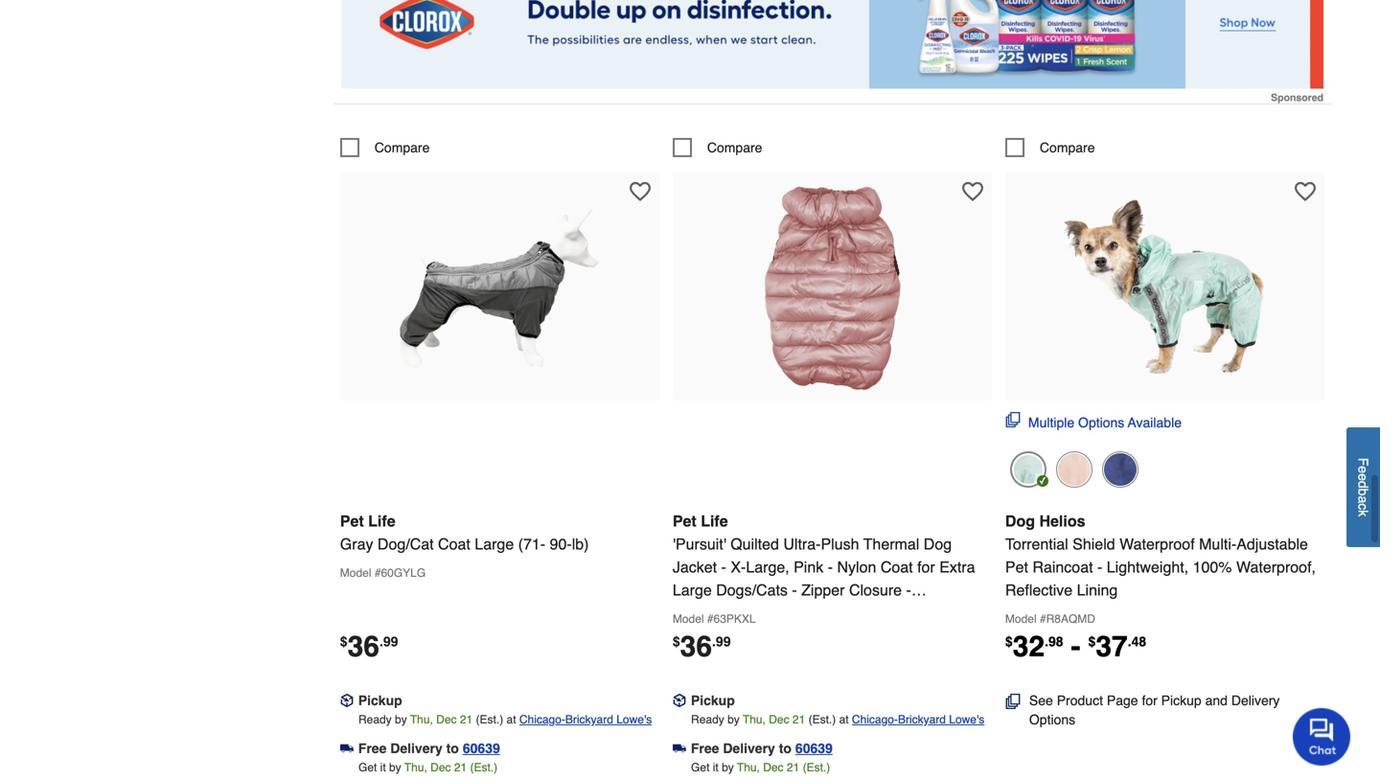 Task type: vqa. For each thing, say whether or not it's contained in the screenshot.
first x from right
no



Task type: describe. For each thing, give the bounding box(es) containing it.
see
[[1029, 693, 1053, 708]]

2 heart outline image from the left
[[1295, 181, 1316, 202]]

# inside pet life 'pursuit' quilted ultra-plush thermal dog jacket - x-large, pink - nylon coat for extra large dogs/cats - zipper closure - exceptionally plush and comfortable model # 63pkxl $ 36 .99
[[707, 612, 714, 626]]

- left x- at the right bottom
[[721, 558, 726, 576]]

f e e d b a c k button
[[1346, 427, 1380, 547]]

extra
[[939, 558, 975, 576]]

dog inside pet life 'pursuit' quilted ultra-plush thermal dog jacket - x-large, pink - nylon coat for extra large dogs/cats - zipper closure - exceptionally plush and comfortable model # 63pkxl $ 36 .99
[[924, 535, 952, 553]]

60639 button for truck filled icon
[[463, 739, 500, 758]]

1 actual price $36.99 element from the left
[[340, 630, 398, 663]]

r8aqmd
[[1046, 612, 1095, 626]]

pet inside dog helios torrential shield waterproof multi-adjustable pet raincoat - lightweight, 100% waterproof, reflective lining
[[1005, 558, 1028, 576]]

b
[[1356, 488, 1371, 496]]

4 $ from the left
[[1088, 634, 1096, 649]]

32
[[1013, 630, 1045, 663]]

chicago-brickyard lowe's button for 60639 button corresponding to truck filled icon
[[519, 710, 652, 729]]

adjustable
[[1236, 535, 1308, 553]]

coat inside pet life gray dog/cat coat large (71- 90-lb)
[[438, 535, 470, 553]]

at for chicago-brickyard lowe's 'button' for 60639 button corresponding to truck filled icon
[[507, 713, 516, 726]]

and inside the "see product page for pickup and delivery options"
[[1205, 693, 1228, 708]]

pet for pet life gray dog/cat coat large (71- 90-lb)
[[340, 512, 364, 530]]

0 horizontal spatial plush
[[767, 604, 806, 622]]

(71-
[[518, 535, 545, 553]]

5013085151 element
[[673, 138, 762, 157]]

nylon
[[837, 558, 876, 576]]

multiple
[[1028, 415, 1074, 430]]

compare for 5013085151 element
[[707, 140, 762, 155]]

3 $ from the left
[[1005, 634, 1013, 649]]

- down pink
[[792, 581, 797, 599]]

free delivery to 60639 for 60639 button for truck filled image
[[691, 741, 833, 756]]

60639 for 60639 button corresponding to truck filled icon
[[463, 741, 500, 756]]

1001863946 element
[[1005, 138, 1095, 157]]

aqua blue image
[[1010, 451, 1046, 488]]

dog helios torrential shield waterproof multi-adjustable pet raincoat - lightweight, 100% waterproof, reflective lining image
[[1059, 182, 1270, 393]]

compare for 1001863946 element
[[1040, 140, 1095, 155]]

pet life 'pursuit' quilted ultra-plush thermal dog jacket - x-large, pink - nylon coat for extra large dogs/cats - zipper closure - exceptionally plush and comfortable model # 63pkxl $ 36 .99
[[673, 512, 975, 663]]

- right .98
[[1071, 630, 1081, 663]]

see product page for pickup and delivery options
[[1029, 693, 1280, 727]]

d
[[1356, 481, 1371, 488]]

36 inside pet life 'pursuit' quilted ultra-plush thermal dog jacket - x-large, pink - nylon coat for extra large dogs/cats - zipper closure - exceptionally plush and comfortable model # 63pkxl $ 36 .99
[[680, 630, 712, 663]]

multiple options available
[[1028, 415, 1182, 430]]

chat invite button image
[[1293, 707, 1351, 766]]

.48
[[1128, 634, 1146, 649]]

free delivery to 60639 for 60639 button corresponding to truck filled icon
[[358, 741, 500, 756]]

reflective
[[1005, 581, 1073, 599]]

1 heart outline image from the left
[[962, 181, 983, 202]]

truck filled image
[[340, 742, 353, 755]]

coat inside pet life 'pursuit' quilted ultra-plush thermal dog jacket - x-large, pink - nylon coat for extra large dogs/cats - zipper closure - exceptionally plush and comfortable model # 63pkxl $ 36 .99
[[881, 558, 913, 576]]

get for truck filled icon
[[358, 761, 377, 774]]

large inside pet life 'pursuit' quilted ultra-plush thermal dog jacket - x-large, pink - nylon coat for extra large dogs/cats - zipper closure - exceptionally plush and comfortable model # 63pkxl $ 36 .99
[[673, 581, 712, 599]]

model inside pet life 'pursuit' quilted ultra-plush thermal dog jacket - x-large, pink - nylon coat for extra large dogs/cats - zipper closure - exceptionally plush and comfortable model # 63pkxl $ 36 .99
[[673, 612, 704, 626]]

90-
[[550, 535, 572, 553]]

chicago-brickyard lowe's button for 60639 button for truck filled image
[[852, 710, 984, 729]]

ready for pickup image
[[691, 713, 724, 726]]

options inside the "see product page for pickup and delivery options"
[[1029, 712, 1075, 727]]

torrential
[[1005, 535, 1068, 553]]

1 36 from the left
[[347, 630, 379, 663]]

dog/cat
[[378, 535, 434, 553]]

- right closure
[[906, 581, 911, 599]]

ready by thu, dec 21 (est.) at chicago-brickyard lowe's for pickup icon
[[358, 713, 652, 726]]

royal blue image
[[1102, 451, 1138, 488]]

waterproof,
[[1236, 558, 1316, 576]]

to for 60639 button corresponding to truck filled icon
[[446, 741, 459, 756]]

pet life gray dog/cat coat large (71- 90-lb)
[[340, 512, 589, 553]]

closure
[[849, 581, 902, 599]]

pickup for pickup icon
[[358, 693, 402, 708]]

f
[[1356, 458, 1371, 466]]

for inside pet life 'pursuit' quilted ultra-plush thermal dog jacket - x-large, pink - nylon coat for extra large dogs/cats - zipper closure - exceptionally plush and comfortable model # 63pkxl $ 36 .99
[[917, 558, 935, 576]]

lowe's for chicago-brickyard lowe's 'button' related to 60639 button for truck filled image
[[949, 713, 984, 726]]

0 vertical spatial plush
[[821, 535, 859, 553]]

pickup image
[[340, 694, 353, 707]]

helios
[[1039, 512, 1085, 530]]

brickyard for pickup icon
[[565, 713, 613, 726]]

100%
[[1193, 558, 1232, 576]]

2 e from the top
[[1356, 473, 1371, 481]]

dog helios torrential shield waterproof multi-adjustable pet raincoat - lightweight, 100% waterproof, reflective lining
[[1005, 512, 1316, 599]]

f e e d b a c k
[[1356, 458, 1371, 517]]

comfortable
[[840, 604, 923, 622]]



Task type: locate. For each thing, give the bounding box(es) containing it.
'pursuit'
[[673, 535, 726, 553]]

2 ready by thu, dec 21 (est.) at chicago-brickyard lowe's from the left
[[691, 713, 984, 726]]

# down dog/cat
[[375, 566, 381, 580]]

1 vertical spatial for
[[1142, 693, 1157, 708]]

.99 inside pet life 'pursuit' quilted ultra-plush thermal dog jacket - x-large, pink - nylon coat for extra large dogs/cats - zipper closure - exceptionally plush and comfortable model # 63pkxl $ 36 .99
[[712, 634, 731, 649]]

pet inside pet life gray dog/cat coat large (71- 90-lb)
[[340, 512, 364, 530]]

$ up pickup icon
[[340, 634, 347, 649]]

pet life  'pursuit' quilted ultra-plush thermal dog jacket - x-large, pink - nylon coat for extra large dogs/cats - zipper closure - exceptionally plush and comfortable image
[[727, 182, 938, 393]]

pet life gray dog/cat coat large (71- 90-lb) image
[[394, 182, 605, 393]]

free for truck filled image
[[691, 741, 719, 756]]

1 horizontal spatial dog
[[1005, 512, 1035, 530]]

1 horizontal spatial get
[[691, 761, 710, 774]]

thu,
[[410, 713, 433, 726], [743, 713, 766, 726], [404, 761, 427, 774], [737, 761, 760, 774]]

0 horizontal spatial ready
[[358, 713, 392, 726]]

lowe's for chicago-brickyard lowe's 'button' for 60639 button corresponding to truck filled icon
[[616, 713, 652, 726]]

1 ready from the left
[[358, 713, 392, 726]]

36 up pickup icon
[[347, 630, 379, 663]]

1 $ from the left
[[340, 634, 347, 649]]

1 vertical spatial options
[[1029, 712, 1075, 727]]

plush up nylon
[[821, 535, 859, 553]]

2 it from the left
[[713, 761, 718, 774]]

brickyard
[[565, 713, 613, 726], [898, 713, 946, 726]]

pickup for pickup image
[[691, 693, 735, 708]]

exceptionally
[[673, 604, 763, 622]]

chicago-brickyard lowe's button
[[519, 710, 652, 729], [852, 710, 984, 729]]

0 horizontal spatial get it by thu, dec 21 (est.)
[[358, 761, 498, 774]]

0 horizontal spatial 36
[[347, 630, 379, 663]]

pickup right page
[[1161, 693, 1201, 708]]

21
[[460, 713, 473, 726], [792, 713, 805, 726], [454, 761, 467, 774], [787, 761, 799, 774]]

1 life from the left
[[368, 512, 395, 530]]

compare for 5013082417 "element" at left
[[375, 140, 430, 155]]

#
[[375, 566, 381, 580], [707, 612, 714, 626], [1040, 612, 1046, 626]]

60639 for 60639 button for truck filled image
[[795, 741, 833, 756]]

2 horizontal spatial pickup
[[1161, 693, 1201, 708]]

pickup right pickup icon
[[358, 693, 402, 708]]

1 to from the left
[[446, 741, 459, 756]]

at
[[507, 713, 516, 726], [839, 713, 849, 726]]

compare inside 5013085151 element
[[707, 140, 762, 155]]

zipper
[[801, 581, 845, 599]]

1 horizontal spatial 36
[[680, 630, 712, 663]]

1 60639 button from the left
[[463, 739, 500, 758]]

pickup right pickup image
[[691, 693, 735, 708]]

60639 button for truck filled image
[[795, 739, 833, 758]]

1 horizontal spatial at
[[839, 713, 849, 726]]

1 horizontal spatial model
[[673, 612, 704, 626]]

(est.)
[[476, 713, 503, 726], [808, 713, 836, 726], [470, 761, 498, 774], [803, 761, 830, 774]]

0 horizontal spatial lowe's
[[616, 713, 652, 726]]

0 horizontal spatial and
[[810, 604, 835, 622]]

0 horizontal spatial chicago-
[[519, 713, 565, 726]]

2 ready from the left
[[691, 713, 724, 726]]

2 compare from the left
[[707, 140, 762, 155]]

free delivery to 60639 right truck filled icon
[[358, 741, 500, 756]]

1 free from the left
[[358, 741, 387, 756]]

lining
[[1077, 581, 1118, 599]]

coat right dog/cat
[[438, 535, 470, 553]]

0 vertical spatial dog
[[1005, 512, 1035, 530]]

pickup image
[[673, 694, 686, 707]]

$ 32 .98 - $ 37 .48
[[1005, 630, 1146, 663]]

dec
[[436, 713, 457, 726], [769, 713, 789, 726], [430, 761, 451, 774], [763, 761, 783, 774]]

free for truck filled icon
[[358, 741, 387, 756]]

and inside pet life 'pursuit' quilted ultra-plush thermal dog jacket - x-large, pink - nylon coat for extra large dogs/cats - zipper closure - exceptionally plush and comfortable model # 63pkxl $ 36 .99
[[810, 604, 835, 622]]

for
[[917, 558, 935, 576], [1142, 693, 1157, 708]]

2 actual price $36.99 element from the left
[[673, 630, 731, 663]]

1 horizontal spatial actual price $36.99 element
[[673, 630, 731, 663]]

# up .98
[[1040, 612, 1046, 626]]

1 chicago-brickyard lowe's button from the left
[[519, 710, 652, 729]]

to
[[446, 741, 459, 756], [779, 741, 792, 756]]

1 get from the left
[[358, 761, 377, 774]]

chicago- for 60639 button for truck filled image
[[852, 713, 898, 726]]

dogs/cats
[[716, 581, 788, 599]]

1 free delivery to 60639 from the left
[[358, 741, 500, 756]]

3 pickup from the left
[[1161, 693, 1201, 708]]

1 horizontal spatial get it by thu, dec 21 (est.)
[[691, 761, 830, 774]]

delivery left chat invite button image
[[1231, 693, 1280, 708]]

dog up the extra
[[924, 535, 952, 553]]

2 horizontal spatial compare
[[1040, 140, 1095, 155]]

e
[[1356, 466, 1371, 473], [1356, 473, 1371, 481]]

page
[[1107, 693, 1138, 708]]

- inside dog helios torrential shield waterproof multi-adjustable pet raincoat - lightweight, 100% waterproof, reflective lining
[[1097, 558, 1102, 576]]

1 it from the left
[[380, 761, 386, 774]]

1 horizontal spatial for
[[1142, 693, 1157, 708]]

0 horizontal spatial dog
[[924, 535, 952, 553]]

ready for pickup icon
[[358, 713, 392, 726]]

model # r8aqmd
[[1005, 612, 1095, 626]]

free delivery to 60639 right truck filled image
[[691, 741, 833, 756]]

2 chicago- from the left
[[852, 713, 898, 726]]

free right truck filled image
[[691, 741, 719, 756]]

1 at from the left
[[507, 713, 516, 726]]

jacket
[[673, 558, 717, 576]]

peach image
[[1056, 451, 1092, 488]]

large,
[[746, 558, 789, 576]]

and
[[810, 604, 835, 622], [1205, 693, 1228, 708]]

0 horizontal spatial delivery
[[390, 741, 443, 756]]

2 get from the left
[[691, 761, 710, 774]]

2 60639 from the left
[[795, 741, 833, 756]]

lb)
[[572, 535, 589, 553]]

0 horizontal spatial for
[[917, 558, 935, 576]]

2 $ from the left
[[673, 634, 680, 649]]

1 horizontal spatial heart outline image
[[1295, 181, 1316, 202]]

63pkxl
[[714, 612, 756, 626]]

gray
[[340, 535, 373, 553]]

multi-
[[1199, 535, 1236, 553]]

pickup
[[358, 693, 402, 708], [691, 693, 735, 708], [1161, 693, 1201, 708]]

1 ready by thu, dec 21 (est.) at chicago-brickyard lowe's from the left
[[358, 713, 652, 726]]

1 compare from the left
[[375, 140, 430, 155]]

options
[[1078, 415, 1124, 430], [1029, 712, 1075, 727]]

0 horizontal spatial get
[[358, 761, 377, 774]]

0 horizontal spatial pickup
[[358, 693, 402, 708]]

60639 button
[[463, 739, 500, 758], [795, 739, 833, 758]]

2 pickup from the left
[[691, 693, 735, 708]]

model # 60gylg
[[340, 566, 426, 580]]

0 vertical spatial large
[[475, 535, 514, 553]]

1 horizontal spatial and
[[1205, 693, 1228, 708]]

it for truck filled image
[[713, 761, 718, 774]]

2 life from the left
[[701, 512, 728, 530]]

and right page
[[1205, 693, 1228, 708]]

pet
[[340, 512, 364, 530], [673, 512, 696, 530], [1005, 558, 1028, 576]]

large
[[475, 535, 514, 553], [673, 581, 712, 599]]

pet up 'pursuit'
[[673, 512, 696, 530]]

get it by thu, dec 21 (est.) for 60639 button for truck filled image
[[691, 761, 830, 774]]

.99 down 63pkxl
[[712, 634, 731, 649]]

$ inside $ 36 .99
[[340, 634, 347, 649]]

ready by thu, dec 21 (est.) at chicago-brickyard lowe's for pickup image
[[691, 713, 984, 726]]

1 chicago- from the left
[[519, 713, 565, 726]]

shield
[[1073, 535, 1115, 553]]

0 horizontal spatial at
[[507, 713, 516, 726]]

1 brickyard from the left
[[565, 713, 613, 726]]

1 horizontal spatial life
[[701, 512, 728, 530]]

at for chicago-brickyard lowe's 'button' related to 60639 button for truck filled image
[[839, 713, 849, 726]]

0 vertical spatial for
[[917, 558, 935, 576]]

a
[[1356, 496, 1371, 503]]

coat
[[438, 535, 470, 553], [881, 558, 913, 576]]

0 horizontal spatial coat
[[438, 535, 470, 553]]

37
[[1096, 630, 1128, 663]]

1 horizontal spatial pickup
[[691, 693, 735, 708]]

by
[[395, 713, 407, 726], [727, 713, 740, 726], [389, 761, 401, 774], [722, 761, 734, 774]]

1 pickup from the left
[[358, 693, 402, 708]]

advertisement region
[[341, 0, 1323, 103]]

delivery right truck filled image
[[723, 741, 775, 756]]

1 horizontal spatial options
[[1078, 415, 1124, 430]]

0 horizontal spatial 60639 button
[[463, 739, 500, 758]]

0 vertical spatial and
[[810, 604, 835, 622]]

brickyard for pickup image
[[898, 713, 946, 726]]

1 horizontal spatial coat
[[881, 558, 913, 576]]

product
[[1057, 693, 1103, 708]]

life inside pet life 'pursuit' quilted ultra-plush thermal dog jacket - x-large, pink - nylon coat for extra large dogs/cats - zipper closure - exceptionally plush and comfortable model # 63pkxl $ 36 .99
[[701, 512, 728, 530]]

1 horizontal spatial pet
[[673, 512, 696, 530]]

waterproof
[[1119, 535, 1195, 553]]

$ down r8aqmd
[[1088, 634, 1096, 649]]

get for truck filled image
[[691, 761, 710, 774]]

0 horizontal spatial to
[[446, 741, 459, 756]]

compare inside 1001863946 element
[[1040, 140, 1095, 155]]

1 lowe's from the left
[[616, 713, 652, 726]]

0 horizontal spatial heart outline image
[[962, 181, 983, 202]]

x-
[[731, 558, 746, 576]]

0 horizontal spatial it
[[380, 761, 386, 774]]

model for gray dog/cat coat large (71- 90-lb)
[[340, 566, 371, 580]]

1 horizontal spatial compare
[[707, 140, 762, 155]]

1 horizontal spatial chicago-brickyard lowe's button
[[852, 710, 984, 729]]

and down zipper
[[810, 604, 835, 622]]

get it by thu, dec 21 (est.)
[[358, 761, 498, 774], [691, 761, 830, 774]]

pet down the torrential
[[1005, 558, 1028, 576]]

1 horizontal spatial lowe's
[[949, 713, 984, 726]]

life for gray
[[368, 512, 395, 530]]

1 horizontal spatial delivery
[[723, 741, 775, 756]]

model left 63pkxl
[[673, 612, 704, 626]]

available
[[1128, 415, 1182, 430]]

truck filled image
[[673, 742, 686, 755]]

quilted
[[730, 535, 779, 553]]

1 horizontal spatial ready
[[691, 713, 724, 726]]

2 at from the left
[[839, 713, 849, 726]]

model down gray
[[340, 566, 371, 580]]

it for truck filled icon
[[380, 761, 386, 774]]

5013082417 element
[[340, 138, 430, 157]]

.99 inside $ 36 .99
[[379, 634, 398, 649]]

raincoat
[[1032, 558, 1093, 576]]

2 free delivery to 60639 from the left
[[691, 741, 833, 756]]

3 compare from the left
[[1040, 140, 1095, 155]]

to for 60639 button for truck filled image
[[779, 741, 792, 756]]

1 horizontal spatial free
[[691, 741, 719, 756]]

pet up gray
[[340, 512, 364, 530]]

2 get it by thu, dec 21 (est.) from the left
[[691, 761, 830, 774]]

for inside the "see product page for pickup and delivery options"
[[1142, 693, 1157, 708]]

1 horizontal spatial chicago-
[[852, 713, 898, 726]]

1 vertical spatial coat
[[881, 558, 913, 576]]

free right truck filled icon
[[358, 741, 387, 756]]

1 60639 from the left
[[463, 741, 500, 756]]

0 horizontal spatial options
[[1029, 712, 1075, 727]]

.99
[[379, 634, 398, 649], [712, 634, 731, 649]]

get it by thu, dec 21 (est.) for 60639 button corresponding to truck filled icon
[[358, 761, 498, 774]]

pink
[[794, 558, 823, 576]]

large inside pet life gray dog/cat coat large (71- 90-lb)
[[475, 535, 514, 553]]

0 horizontal spatial life
[[368, 512, 395, 530]]

delivery for 60639 button for truck filled image
[[723, 741, 775, 756]]

chicago-
[[519, 713, 565, 726], [852, 713, 898, 726]]

0 horizontal spatial .99
[[379, 634, 398, 649]]

1 horizontal spatial to
[[779, 741, 792, 756]]

life inside pet life gray dog/cat coat large (71- 90-lb)
[[368, 512, 395, 530]]

2 horizontal spatial delivery
[[1231, 693, 1280, 708]]

model for torrential shield waterproof multi-adjustable pet raincoat - lightweight, 100% waterproof, reflective lining
[[1005, 612, 1037, 626]]

for right page
[[1142, 693, 1157, 708]]

- right pink
[[828, 558, 833, 576]]

2 to from the left
[[779, 741, 792, 756]]

model
[[340, 566, 371, 580], [673, 612, 704, 626], [1005, 612, 1037, 626]]

get
[[358, 761, 377, 774], [691, 761, 710, 774]]

2 lowe's from the left
[[949, 713, 984, 726]]

e up d
[[1356, 466, 1371, 473]]

- up lining at bottom
[[1097, 558, 1102, 576]]

e up b at bottom right
[[1356, 473, 1371, 481]]

actual price $36.99 element
[[340, 630, 398, 663], [673, 630, 731, 663]]

0 horizontal spatial pet
[[340, 512, 364, 530]]

0 horizontal spatial large
[[475, 535, 514, 553]]

multiple options available link
[[1005, 412, 1182, 432]]

60gylg
[[381, 566, 426, 580]]

0 horizontal spatial model
[[340, 566, 371, 580]]

1 horizontal spatial free delivery to 60639
[[691, 741, 833, 756]]

0 horizontal spatial chicago-brickyard lowe's button
[[519, 710, 652, 729]]

delivery right truck filled icon
[[390, 741, 443, 756]]

-
[[721, 558, 726, 576], [828, 558, 833, 576], [1097, 558, 1102, 576], [792, 581, 797, 599], [906, 581, 911, 599], [1071, 630, 1081, 663]]

1 horizontal spatial ready by thu, dec 21 (est.) at chicago-brickyard lowe's
[[691, 713, 984, 726]]

dog inside dog helios torrential shield waterproof multi-adjustable pet raincoat - lightweight, 100% waterproof, reflective lining
[[1005, 512, 1035, 530]]

1 vertical spatial and
[[1205, 693, 1228, 708]]

coat down thermal
[[881, 558, 913, 576]]

$ down "exceptionally"
[[673, 634, 680, 649]]

$ 36 .99
[[340, 630, 398, 663]]

for left the extra
[[917, 558, 935, 576]]

c
[[1356, 503, 1371, 510]]

free
[[358, 741, 387, 756], [691, 741, 719, 756]]

2 36 from the left
[[680, 630, 712, 663]]

1 horizontal spatial brickyard
[[898, 713, 946, 726]]

2 chicago-brickyard lowe's button from the left
[[852, 710, 984, 729]]

options down see
[[1029, 712, 1075, 727]]

.99 down model # 60gylg
[[379, 634, 398, 649]]

heart outline image
[[962, 181, 983, 202], [1295, 181, 1316, 202]]

actual price $36.99 element up pickup icon
[[340, 630, 398, 663]]

0 horizontal spatial actual price $36.99 element
[[340, 630, 398, 663]]

options right multiple
[[1078, 415, 1124, 430]]

thermal
[[863, 535, 919, 553]]

ready by thu, dec 21 (est.) at chicago-brickyard lowe's
[[358, 713, 652, 726], [691, 713, 984, 726]]

1 horizontal spatial .99
[[712, 634, 731, 649]]

compare inside 5013082417 "element"
[[375, 140, 430, 155]]

1 horizontal spatial 60639 button
[[795, 739, 833, 758]]

1 horizontal spatial large
[[673, 581, 712, 599]]

$
[[340, 634, 347, 649], [673, 634, 680, 649], [1005, 634, 1013, 649], [1088, 634, 1096, 649]]

0 horizontal spatial ready by thu, dec 21 (est.) at chicago-brickyard lowe's
[[358, 713, 652, 726]]

2 brickyard from the left
[[898, 713, 946, 726]]

plush down dogs/cats
[[767, 604, 806, 622]]

life up dog/cat
[[368, 512, 395, 530]]

0 vertical spatial options
[[1078, 415, 1124, 430]]

delivery inside the "see product page for pickup and delivery options"
[[1231, 693, 1280, 708]]

pet for pet life 'pursuit' quilted ultra-plush thermal dog jacket - x-large, pink - nylon coat for extra large dogs/cats - zipper closure - exceptionally plush and comfortable model # 63pkxl $ 36 .99
[[673, 512, 696, 530]]

0 horizontal spatial #
[[375, 566, 381, 580]]

1 vertical spatial dog
[[924, 535, 952, 553]]

life
[[368, 512, 395, 530], [701, 512, 728, 530]]

0 horizontal spatial free delivery to 60639
[[358, 741, 500, 756]]

0 vertical spatial coat
[[438, 535, 470, 553]]

$32.98-$37.48 element
[[1005, 630, 1146, 663]]

1 get it by thu, dec 21 (est.) from the left
[[358, 761, 498, 774]]

# for pet life gray dog/cat coat large (71- 90-lb)
[[375, 566, 381, 580]]

1 vertical spatial large
[[673, 581, 712, 599]]

delivery
[[1231, 693, 1280, 708], [390, 741, 443, 756], [723, 741, 775, 756]]

1 horizontal spatial #
[[707, 612, 714, 626]]

it
[[380, 761, 386, 774], [713, 761, 718, 774]]

delivery for 60639 button corresponding to truck filled icon
[[390, 741, 443, 756]]

model up the 32
[[1005, 612, 1037, 626]]

1 e from the top
[[1356, 466, 1371, 473]]

2 free from the left
[[691, 741, 719, 756]]

.98
[[1045, 634, 1063, 649]]

$ inside pet life 'pursuit' quilted ultra-plush thermal dog jacket - x-large, pink - nylon coat for extra large dogs/cats - zipper closure - exceptionally plush and comfortable model # 63pkxl $ 36 .99
[[673, 634, 680, 649]]

$ left .98
[[1005, 634, 1013, 649]]

pickup inside the "see product page for pickup and delivery options"
[[1161, 693, 1201, 708]]

1 horizontal spatial 60639
[[795, 741, 833, 756]]

dog
[[1005, 512, 1035, 530], [924, 535, 952, 553]]

2 horizontal spatial #
[[1040, 612, 1046, 626]]

compare
[[375, 140, 430, 155], [707, 140, 762, 155], [1040, 140, 1095, 155]]

# for dog helios torrential shield waterproof multi-adjustable pet raincoat - lightweight, 100% waterproof, reflective lining
[[1040, 612, 1046, 626]]

1 horizontal spatial plush
[[821, 535, 859, 553]]

plush
[[821, 535, 859, 553], [767, 604, 806, 622]]

heart outline image
[[629, 181, 651, 202]]

large left (71-
[[475, 535, 514, 553]]

life up 'pursuit'
[[701, 512, 728, 530]]

36
[[347, 630, 379, 663], [680, 630, 712, 663]]

ready
[[358, 713, 392, 726], [691, 713, 724, 726]]

1 .99 from the left
[[379, 634, 398, 649]]

2 .99 from the left
[[712, 634, 731, 649]]

0 horizontal spatial compare
[[375, 140, 430, 155]]

36 down "exceptionally"
[[680, 630, 712, 663]]

lightweight,
[[1107, 558, 1188, 576]]

0 horizontal spatial free
[[358, 741, 387, 756]]

0 horizontal spatial 60639
[[463, 741, 500, 756]]

large down jacket
[[673, 581, 712, 599]]

lowe's
[[616, 713, 652, 726], [949, 713, 984, 726]]

life for 'pursuit'
[[701, 512, 728, 530]]

ultra-
[[783, 535, 821, 553]]

2 horizontal spatial pet
[[1005, 558, 1028, 576]]

chicago- for 60639 button corresponding to truck filled icon
[[519, 713, 565, 726]]

# down jacket
[[707, 612, 714, 626]]

60639
[[463, 741, 500, 756], [795, 741, 833, 756]]

k
[[1356, 510, 1371, 517]]

pet inside pet life 'pursuit' quilted ultra-plush thermal dog jacket - x-large, pink - nylon coat for extra large dogs/cats - zipper closure - exceptionally plush and comfortable model # 63pkxl $ 36 .99
[[673, 512, 696, 530]]

actual price $36.99 element down "exceptionally"
[[673, 630, 731, 663]]

2 60639 button from the left
[[795, 739, 833, 758]]

2 horizontal spatial model
[[1005, 612, 1037, 626]]

dog up the torrential
[[1005, 512, 1035, 530]]

0 horizontal spatial brickyard
[[565, 713, 613, 726]]

1 horizontal spatial it
[[713, 761, 718, 774]]

1 vertical spatial plush
[[767, 604, 806, 622]]



